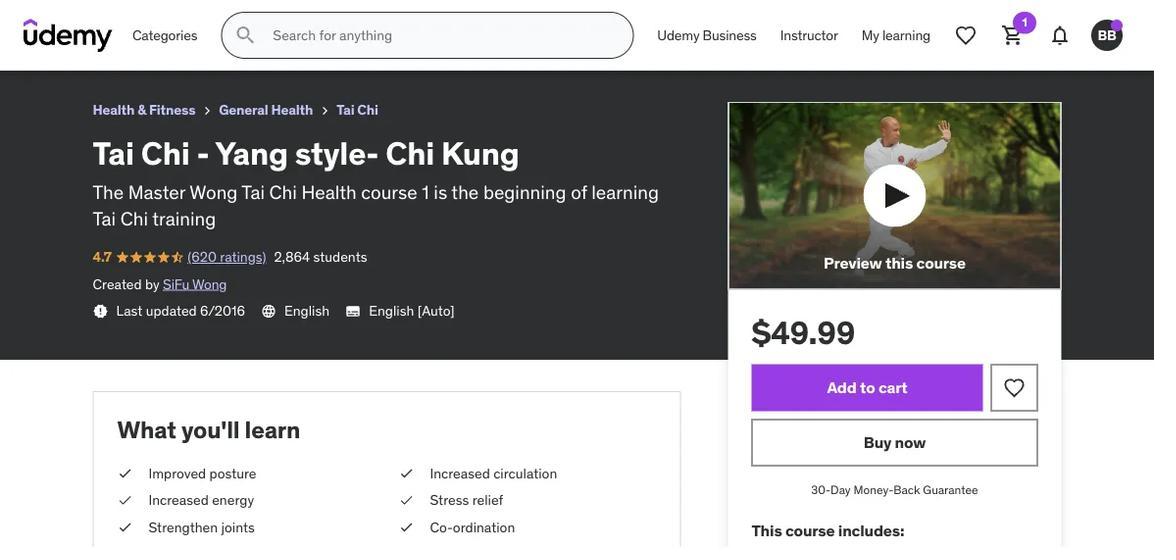 Task type: describe. For each thing, give the bounding box(es) containing it.
by
[[145, 275, 160, 293]]

0 horizontal spatial xsmall image
[[199, 103, 215, 119]]

tai for tai chi
[[337, 101, 355, 119]]

health & fitness
[[93, 101, 195, 119]]

30-day money-back guarantee
[[811, 482, 979, 498]]

joints
[[221, 519, 255, 536]]

2 vertical spatial course
[[786, 521, 835, 541]]

english [auto]
[[369, 302, 455, 320]]

fitness
[[149, 101, 195, 119]]

guarantee
[[923, 482, 979, 498]]

relief
[[472, 491, 503, 509]]

add
[[827, 377, 857, 397]]

1 horizontal spatial 2,864
[[274, 248, 310, 266]]

business
[[703, 26, 757, 44]]

posture
[[209, 464, 257, 482]]

shopping cart with 1 item image
[[1001, 24, 1025, 47]]

the
[[452, 181, 479, 204]]

health inside tai chi - yang style- chi kung the master wong tai chi health course 1 is the beginning of learning tai chi training
[[302, 181, 357, 204]]

increased for increased energy
[[149, 491, 209, 509]]

energy
[[212, 491, 254, 509]]

instructor link
[[769, 12, 850, 59]]

master
[[128, 181, 186, 204]]

xsmall image for strengthen joints
[[117, 518, 133, 537]]

the
[[93, 181, 124, 204]]

created
[[93, 275, 142, 293]]

wishlist image
[[954, 24, 978, 47]]

english for english [auto]
[[369, 302, 414, 320]]

circulation
[[494, 464, 557, 482]]

tai chi link
[[337, 98, 378, 122]]

my learning
[[862, 26, 931, 44]]

ordination
[[453, 519, 515, 536]]

submit search image
[[234, 24, 257, 47]]

health inside general health link
[[271, 101, 313, 119]]

my
[[862, 26, 880, 44]]

categories button
[[121, 12, 209, 59]]

&
[[137, 101, 146, 119]]

wong inside tai chi - yang style- chi kung the master wong tai chi health course 1 is the beginning of learning tai chi training
[[190, 181, 238, 204]]

preview
[[824, 253, 882, 273]]

buy now
[[864, 432, 926, 452]]

stress relief
[[430, 491, 503, 509]]

xsmall image for last updated 6/2016
[[93, 304, 108, 319]]

tai chi - yang style- chi kung the master wong tai chi health course 1 is the beginning of learning tai chi training
[[93, 133, 659, 230]]

0 vertical spatial (620
[[58, 34, 87, 52]]

1 vertical spatial wong
[[192, 275, 227, 293]]

you'll
[[181, 415, 240, 444]]

add to cart button
[[752, 364, 983, 411]]

increased circulation
[[430, 464, 557, 482]]

1 link
[[990, 12, 1037, 59]]

you have alerts image
[[1111, 20, 1123, 31]]

buy now button
[[752, 419, 1038, 466]]

kung for tai chi - yang style- chi kung the master wong tai chi health course 1 is the beginning of learning tai chi training
[[441, 133, 520, 172]]

categories
[[132, 26, 197, 44]]

updated
[[146, 302, 197, 320]]

1 horizontal spatial xsmall image
[[317, 103, 333, 119]]

general health link
[[219, 98, 313, 122]]

2 horizontal spatial xsmall image
[[399, 464, 414, 483]]

0 horizontal spatial 2,864 students
[[144, 34, 237, 52]]

xsmall image for increased energy
[[117, 491, 133, 510]]

udemy image
[[24, 19, 113, 52]]

yang for tai chi - yang style- chi kung the master wong tai chi health course 1 is the beginning of learning tai chi training
[[215, 133, 288, 172]]

sifu wong link
[[163, 275, 227, 293]]

improved posture
[[149, 464, 257, 482]]

add to cart
[[827, 377, 908, 397]]

1 horizontal spatial (620
[[188, 248, 217, 266]]

back
[[894, 482, 920, 498]]

closed captions image
[[345, 303, 361, 319]]

learn
[[245, 415, 300, 444]]

tai chi - yang style- chi kung
[[16, 8, 232, 28]]

learning inside my learning link
[[883, 26, 931, 44]]

[auto]
[[418, 302, 455, 320]]

bb
[[1098, 26, 1117, 44]]

health & fitness link
[[93, 98, 195, 122]]

bb link
[[1084, 12, 1131, 59]]

tai chi
[[337, 101, 378, 119]]

course inside button
[[917, 253, 966, 273]]

sifu
[[163, 275, 189, 293]]

day
[[831, 482, 851, 498]]

0 vertical spatial (620 ratings)
[[58, 34, 136, 52]]

improved
[[149, 464, 206, 482]]

of
[[571, 181, 587, 204]]

training
[[152, 207, 216, 230]]

add to wishlist image
[[1003, 376, 1026, 399]]



Task type: locate. For each thing, give the bounding box(es) containing it.
my learning link
[[850, 12, 943, 59]]

$49.99
[[752, 313, 856, 352]]

yang inside tai chi - yang style- chi kung the master wong tai chi health course 1 is the beginning of learning tai chi training
[[215, 133, 288, 172]]

2,864 down tai chi - yang style- chi kung
[[144, 34, 180, 52]]

1 inside tai chi - yang style- chi kung the master wong tai chi health course 1 is the beginning of learning tai chi training
[[422, 181, 429, 204]]

1 horizontal spatial 2,864 students
[[274, 248, 367, 266]]

course down 30-
[[786, 521, 835, 541]]

this
[[886, 253, 913, 273]]

1 horizontal spatial course
[[786, 521, 835, 541]]

students up general
[[183, 34, 237, 52]]

style-
[[118, 8, 161, 28], [295, 133, 379, 172]]

yang for tai chi - yang style- chi kung
[[78, 8, 115, 28]]

stress
[[430, 491, 469, 509]]

learning right my
[[883, 26, 931, 44]]

0 vertical spatial increased
[[430, 464, 490, 482]]

0 horizontal spatial students
[[183, 34, 237, 52]]

1 vertical spatial -
[[197, 133, 210, 172]]

0 horizontal spatial -
[[68, 8, 75, 28]]

students
[[183, 34, 237, 52], [313, 248, 367, 266]]

preview this course
[[824, 253, 966, 273]]

health right general
[[271, 101, 313, 119]]

students up closed captions icon
[[313, 248, 367, 266]]

what
[[117, 415, 176, 444]]

udemy business
[[657, 26, 757, 44]]

1 vertical spatial kung
[[441, 133, 520, 172]]

1 horizontal spatial increased
[[430, 464, 490, 482]]

1 horizontal spatial yang
[[215, 133, 288, 172]]

tai for tai chi - yang style- chi kung the master wong tai chi health course 1 is the beginning of learning tai chi training
[[93, 133, 134, 172]]

style- inside tai chi - yang style- chi kung the master wong tai chi health course 1 is the beginning of learning tai chi training
[[295, 133, 379, 172]]

1 vertical spatial 2,864
[[274, 248, 310, 266]]

0 horizontal spatial yang
[[78, 8, 115, 28]]

to
[[860, 377, 875, 397]]

1 vertical spatial yang
[[215, 133, 288, 172]]

1 vertical spatial 2,864 students
[[274, 248, 367, 266]]

kung for tai chi - yang style- chi kung
[[193, 8, 232, 28]]

health down tai chi link
[[302, 181, 357, 204]]

0 horizontal spatial 1
[[422, 181, 429, 204]]

0 horizontal spatial (620
[[58, 34, 87, 52]]

english
[[284, 302, 330, 320], [369, 302, 414, 320]]

course inside tai chi - yang style- chi kung the master wong tai chi health course 1 is the beginning of learning tai chi training
[[361, 181, 418, 204]]

- for tai chi - yang style- chi kung
[[68, 8, 75, 28]]

1 vertical spatial 1
[[422, 181, 429, 204]]

0 horizontal spatial kung
[[193, 8, 232, 28]]

tai for tai chi - yang style- chi kung
[[16, 8, 37, 28]]

health
[[93, 101, 135, 119], [271, 101, 313, 119], [302, 181, 357, 204]]

1 horizontal spatial kung
[[441, 133, 520, 172]]

notifications image
[[1048, 24, 1072, 47]]

1 horizontal spatial -
[[197, 133, 210, 172]]

0 vertical spatial 2,864
[[144, 34, 180, 52]]

increased down improved
[[149, 491, 209, 509]]

increased energy
[[149, 491, 254, 509]]

learning inside tai chi - yang style- chi kung the master wong tai chi health course 1 is the beginning of learning tai chi training
[[592, 181, 659, 204]]

(620
[[58, 34, 87, 52], [188, 248, 217, 266]]

english right course language image
[[284, 302, 330, 320]]

wong up 6/2016
[[192, 275, 227, 293]]

(620 up sifu wong link
[[188, 248, 217, 266]]

yang down general
[[215, 133, 288, 172]]

- for tai chi - yang style- chi kung the master wong tai chi health course 1 is the beginning of learning tai chi training
[[197, 133, 210, 172]]

tai inside tai chi link
[[337, 101, 355, 119]]

preview this course button
[[728, 102, 1062, 290]]

general
[[219, 101, 268, 119]]

wong
[[190, 181, 238, 204], [192, 275, 227, 293]]

style- for tai chi - yang style- chi kung
[[118, 8, 161, 28]]

kung left submit search image
[[193, 8, 232, 28]]

0 vertical spatial wong
[[190, 181, 238, 204]]

0 vertical spatial yang
[[78, 8, 115, 28]]

2,864 up course language image
[[274, 248, 310, 266]]

increased
[[430, 464, 490, 482], [149, 491, 209, 509]]

0 vertical spatial course
[[361, 181, 418, 204]]

xsmall image for co-ordination
[[399, 518, 414, 537]]

2 english from the left
[[369, 302, 414, 320]]

1 horizontal spatial style-
[[295, 133, 379, 172]]

now
[[895, 432, 926, 452]]

2,864 students up closed captions icon
[[274, 248, 367, 266]]

chi inside tai chi link
[[357, 101, 378, 119]]

course left is
[[361, 181, 418, 204]]

english right closed captions icon
[[369, 302, 414, 320]]

xsmall image for stress relief
[[399, 491, 414, 510]]

0 vertical spatial -
[[68, 8, 75, 28]]

1 horizontal spatial students
[[313, 248, 367, 266]]

created by sifu wong
[[93, 275, 227, 293]]

this course includes:
[[752, 521, 905, 541]]

2 horizontal spatial course
[[917, 253, 966, 273]]

0 vertical spatial kung
[[193, 8, 232, 28]]

udemy business link
[[646, 12, 769, 59]]

1 horizontal spatial (620 ratings)
[[188, 248, 266, 266]]

course
[[361, 181, 418, 204], [917, 253, 966, 273], [786, 521, 835, 541]]

yang left categories
[[78, 8, 115, 28]]

udemy
[[657, 26, 700, 44]]

0 vertical spatial 4.7
[[16, 34, 35, 52]]

money-
[[854, 482, 894, 498]]

health left the & at the top left of the page
[[93, 101, 135, 119]]

- left categories
[[68, 8, 75, 28]]

kung up 'the'
[[441, 133, 520, 172]]

learning
[[883, 26, 931, 44], [592, 181, 659, 204]]

last
[[116, 302, 143, 320]]

0 horizontal spatial (620 ratings)
[[58, 34, 136, 52]]

0 horizontal spatial 2,864
[[144, 34, 180, 52]]

wong up training
[[190, 181, 238, 204]]

xsmall image
[[93, 304, 108, 319], [117, 464, 133, 483], [117, 491, 133, 510], [399, 491, 414, 510], [117, 518, 133, 537], [399, 518, 414, 537]]

0 horizontal spatial learning
[[592, 181, 659, 204]]

last updated 6/2016
[[116, 302, 245, 320]]

english for english
[[284, 302, 330, 320]]

co-ordination
[[430, 519, 515, 536]]

0 horizontal spatial english
[[284, 302, 330, 320]]

chi
[[40, 8, 65, 28], [164, 8, 189, 28], [357, 101, 378, 119], [141, 133, 190, 172], [386, 133, 435, 172], [269, 181, 297, 204], [120, 207, 148, 230]]

0 horizontal spatial increased
[[149, 491, 209, 509]]

kung
[[193, 8, 232, 28], [441, 133, 520, 172]]

ratings) up sifu wong link
[[220, 248, 266, 266]]

1 vertical spatial style-
[[295, 133, 379, 172]]

1 vertical spatial increased
[[149, 491, 209, 509]]

Search for anything text field
[[269, 19, 609, 52]]

1 english from the left
[[284, 302, 330, 320]]

1 vertical spatial 4.7
[[93, 248, 112, 266]]

0 horizontal spatial 4.7
[[16, 34, 35, 52]]

increased up stress relief
[[430, 464, 490, 482]]

2,864 students
[[144, 34, 237, 52], [274, 248, 367, 266]]

6/2016
[[200, 302, 245, 320]]

4.7
[[16, 34, 35, 52], [93, 248, 112, 266]]

strengthen
[[149, 519, 218, 536]]

(620 ratings) down tai chi - yang style- chi kung
[[58, 34, 136, 52]]

0 vertical spatial 1
[[1022, 15, 1027, 30]]

2,864
[[144, 34, 180, 52], [274, 248, 310, 266]]

xsmall image
[[199, 103, 215, 119], [317, 103, 333, 119], [399, 464, 414, 483]]

0 vertical spatial learning
[[883, 26, 931, 44]]

- up training
[[197, 133, 210, 172]]

1 vertical spatial (620
[[188, 248, 217, 266]]

1 vertical spatial (620 ratings)
[[188, 248, 266, 266]]

style- down tai chi link
[[295, 133, 379, 172]]

course language image
[[261, 304, 277, 319]]

0 horizontal spatial course
[[361, 181, 418, 204]]

is
[[434, 181, 447, 204]]

30-
[[811, 482, 831, 498]]

1 vertical spatial course
[[917, 253, 966, 273]]

style- right udemy "image"
[[118, 8, 161, 28]]

learning right of at top
[[592, 181, 659, 204]]

1 vertical spatial learning
[[592, 181, 659, 204]]

(620 ratings) up sifu wong link
[[188, 248, 266, 266]]

(620 ratings)
[[58, 34, 136, 52], [188, 248, 266, 266]]

0 vertical spatial 2,864 students
[[144, 34, 237, 52]]

tai
[[16, 8, 37, 28], [337, 101, 355, 119], [93, 133, 134, 172], [242, 181, 265, 204], [93, 207, 116, 230]]

style- for tai chi - yang style- chi kung the master wong tai chi health course 1 is the beginning of learning tai chi training
[[295, 133, 379, 172]]

1 horizontal spatial 1
[[1022, 15, 1027, 30]]

ratings)
[[90, 34, 136, 52], [220, 248, 266, 266]]

yang
[[78, 8, 115, 28], [215, 133, 288, 172]]

0 vertical spatial students
[[183, 34, 237, 52]]

buy
[[864, 432, 892, 452]]

co-
[[430, 519, 453, 536]]

beginning
[[483, 181, 567, 204]]

kung inside tai chi - yang style- chi kung the master wong tai chi health course 1 is the beginning of learning tai chi training
[[441, 133, 520, 172]]

1 horizontal spatial english
[[369, 302, 414, 320]]

xsmall image for improved posture
[[117, 464, 133, 483]]

ratings) down tai chi - yang style- chi kung
[[90, 34, 136, 52]]

1 left is
[[422, 181, 429, 204]]

0 vertical spatial ratings)
[[90, 34, 136, 52]]

0 horizontal spatial style-
[[118, 8, 161, 28]]

-
[[68, 8, 75, 28], [197, 133, 210, 172]]

1 horizontal spatial learning
[[883, 26, 931, 44]]

strengthen joints
[[149, 519, 255, 536]]

1 left notifications icon at top right
[[1022, 15, 1027, 30]]

general health
[[219, 101, 313, 119]]

- inside tai chi - yang style- chi kung the master wong tai chi health course 1 is the beginning of learning tai chi training
[[197, 133, 210, 172]]

health inside health & fitness link
[[93, 101, 135, 119]]

1 horizontal spatial 4.7
[[93, 248, 112, 266]]

0 horizontal spatial ratings)
[[90, 34, 136, 52]]

1 vertical spatial ratings)
[[220, 248, 266, 266]]

instructor
[[780, 26, 838, 44]]

this
[[752, 521, 782, 541]]

2,864 students up the fitness
[[144, 34, 237, 52]]

includes:
[[838, 521, 905, 541]]

0 vertical spatial style-
[[118, 8, 161, 28]]

course right the this
[[917, 253, 966, 273]]

increased for increased circulation
[[430, 464, 490, 482]]

1 horizontal spatial ratings)
[[220, 248, 266, 266]]

(620 down tai chi - yang style- chi kung
[[58, 34, 87, 52]]

cart
[[879, 377, 908, 397]]

what you'll learn
[[117, 415, 300, 444]]

1 vertical spatial students
[[313, 248, 367, 266]]



Task type: vqa. For each thing, say whether or not it's contained in the screenshot.
'udemy' at the right of page
yes



